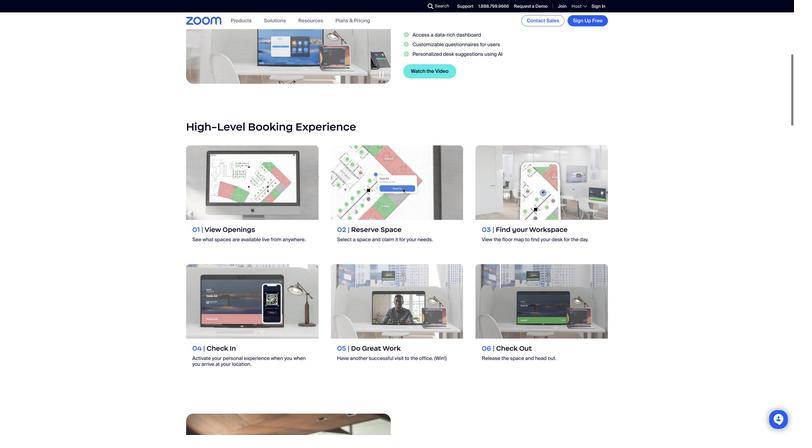 Task type: describe. For each thing, give the bounding box(es) containing it.
space for reserve
[[357, 236, 371, 243]]

sign in
[[592, 3, 606, 9]]

suggestions
[[456, 51, 484, 58]]

0 horizontal spatial you
[[192, 361, 200, 368]]

the left floor
[[494, 236, 501, 243]]

experience
[[296, 120, 356, 134]]

join link
[[558, 3, 567, 9]]

plans & pricing
[[336, 18, 370, 24]]

contact sales link
[[522, 15, 565, 26]]

and for out
[[526, 355, 534, 362]]

05 | do great work have another successful visit to the office. (win!)
[[337, 344, 447, 362]]

find
[[531, 236, 540, 243]]

it
[[396, 236, 398, 243]]

map
[[514, 236, 524, 243]]

(win!)
[[435, 355, 447, 362]]

demo
[[536, 3, 548, 9]]

man on the computer screen image
[[331, 264, 463, 339]]

workspace
[[529, 226, 568, 234]]

your right at
[[221, 361, 231, 368]]

floor plans on a computer screen image
[[186, 146, 319, 220]]

high-
[[186, 120, 217, 134]]

| for check in
[[203, 344, 205, 353]]

what
[[203, 236, 213, 243]]

04 | check in activate your personal experience when you when you arrive at your location.
[[192, 344, 306, 368]]

reserve
[[351, 226, 379, 234]]

rich
[[447, 32, 456, 38]]

resources button
[[298, 18, 323, 24]]

| for reserve space
[[348, 226, 350, 234]]

are
[[233, 236, 240, 243]]

your down workspace
[[541, 236, 551, 243]]

space for check
[[510, 355, 524, 362]]

zoom desktop app
[[510, 22, 554, 29]]

anywhere.
[[283, 236, 306, 243]]

01 | view openings see what spaces are available live from anywhere.
[[192, 226, 306, 243]]

from
[[271, 236, 282, 243]]

your inside 02 | reserve space select a space and claim it for your needs.
[[407, 236, 417, 243]]

personalized desk suggestions using ai
[[413, 51, 503, 58]]

check for check in
[[207, 344, 228, 353]]

app
[[545, 22, 554, 29]]

request a demo link
[[514, 3, 548, 9]]

to for workspace
[[526, 236, 530, 243]]

0 horizontal spatial desk
[[443, 51, 454, 58]]

view inside 03 | find your workspace view the floor map to find your desk for the day.
[[482, 236, 493, 243]]

see
[[192, 236, 201, 243]]

level
[[217, 120, 246, 134]]

join
[[558, 3, 567, 9]]

floor
[[503, 236, 513, 243]]

view inside 01 | view openings see what spaces are available live from anywhere.
[[205, 226, 221, 234]]

search image
[[428, 3, 434, 9]]

watch the video
[[411, 68, 449, 74]]

check for check out
[[496, 344, 518, 353]]

reserving a desk on the computer image
[[331, 146, 463, 220]]

customizable questionnaires for users
[[413, 41, 500, 48]]

at
[[216, 361, 220, 368]]

needs.
[[418, 236, 433, 243]]

request
[[514, 3, 531, 9]]

zoom
[[510, 22, 523, 29]]

zoom desktop app link
[[510, 22, 554, 29]]

desk inside 03 | find your workspace view the floor map to find your desk for the day.
[[552, 236, 563, 243]]

contact
[[527, 17, 546, 24]]

0 vertical spatial in
[[602, 3, 606, 9]]

in inside the 04 | check in activate your personal experience when you when you arrive at your location.
[[230, 344, 236, 353]]

access a data-rich dashboard
[[413, 32, 481, 38]]

06 | check out release the space and head out.
[[482, 344, 557, 362]]

have
[[337, 355, 349, 362]]

a for request
[[532, 3, 535, 9]]

products
[[231, 18, 252, 24]]

personal
[[223, 355, 243, 362]]

release
[[482, 355, 501, 362]]

sign for sign up free
[[573, 17, 584, 24]]

do
[[351, 344, 361, 353]]

sign up free
[[573, 17, 603, 24]]

zoom logo image
[[186, 17, 222, 25]]

sales
[[547, 17, 560, 24]]

out.
[[548, 355, 557, 362]]

head
[[535, 355, 547, 362]]

the left day.
[[571, 236, 579, 243]]

resources
[[298, 18, 323, 24]]

arrive
[[202, 361, 214, 368]]

up
[[585, 17, 591, 24]]

live
[[262, 236, 270, 243]]

1.888.799.9666 link
[[479, 3, 509, 9]]

sign in link
[[592, 3, 606, 9]]

activate
[[192, 355, 211, 362]]

01
[[192, 226, 200, 234]]

spaces
[[215, 236, 231, 243]]

access
[[413, 32, 430, 38]]

visit
[[395, 355, 404, 362]]

a for access
[[431, 32, 434, 38]]

booking
[[248, 120, 293, 134]]

select
[[337, 236, 352, 243]]



Task type: locate. For each thing, give the bounding box(es) containing it.
office.
[[419, 355, 433, 362]]

space
[[381, 226, 402, 234]]

for inside 03 | find your workspace view the floor map to find your desk for the day.
[[564, 236, 570, 243]]

desk down workspace
[[552, 236, 563, 243]]

1 vertical spatial to
[[405, 355, 410, 362]]

|
[[201, 226, 203, 234], [493, 226, 495, 234], [348, 226, 350, 234], [203, 344, 205, 353], [493, 344, 495, 353], [348, 344, 350, 353]]

when
[[271, 355, 283, 362], [294, 355, 306, 362]]

in up personal
[[230, 344, 236, 353]]

search image
[[428, 3, 434, 9]]

high-level booking experience
[[186, 120, 356, 134]]

desktop
[[524, 22, 543, 29]]

desk down customizable questionnaires for users
[[443, 51, 454, 58]]

| for do great work
[[348, 344, 350, 353]]

the inside 06 | check out release the space and head out.
[[502, 355, 509, 362]]

a left data-
[[431, 32, 434, 38]]

the left video
[[427, 68, 434, 74]]

questionnaires
[[445, 41, 479, 48]]

1 horizontal spatial view
[[482, 236, 493, 243]]

0 vertical spatial to
[[526, 236, 530, 243]]

1 horizontal spatial desk
[[552, 236, 563, 243]]

sign up free link
[[568, 15, 608, 26]]

space down out
[[510, 355, 524, 362]]

claim
[[382, 236, 394, 243]]

and inside 06 | check out release the space and head out.
[[526, 355, 534, 362]]

| inside 05 | do great work have another successful visit to the office. (win!)
[[348, 344, 350, 353]]

1 vertical spatial a
[[431, 32, 434, 38]]

06
[[482, 344, 491, 353]]

| right "01"
[[201, 226, 203, 234]]

personalized
[[413, 51, 442, 58]]

0 horizontal spatial when
[[271, 355, 283, 362]]

contact sales
[[527, 17, 560, 24]]

a inside 02 | reserve space select a space and claim it for your needs.
[[353, 236, 356, 243]]

| inside 02 | reserve space select a space and claim it for your needs.
[[348, 226, 350, 234]]

&
[[350, 18, 353, 24]]

work
[[383, 344, 401, 353]]

sign for sign in
[[592, 3, 601, 9]]

05
[[337, 344, 346, 353]]

0 horizontal spatial and
[[372, 236, 381, 243]]

1.888.799.9666
[[479, 3, 509, 9]]

data-
[[435, 32, 447, 38]]

for right 'it'
[[400, 236, 406, 243]]

1 when from the left
[[271, 355, 283, 362]]

1 horizontal spatial a
[[431, 32, 434, 38]]

space inside 02 | reserve space select a space and claim it for your needs.
[[357, 236, 371, 243]]

the left office.
[[411, 355, 418, 362]]

0 vertical spatial sign
[[592, 3, 601, 9]]

customizable
[[413, 41, 444, 48]]

solutions
[[264, 18, 286, 24]]

plans & pricing link
[[336, 18, 370, 24]]

| right 04
[[203, 344, 205, 353]]

0 horizontal spatial a
[[353, 236, 356, 243]]

0 vertical spatial desk
[[443, 51, 454, 58]]

1 vertical spatial view
[[482, 236, 493, 243]]

to inside 05 | do great work have another successful visit to the office. (win!)
[[405, 355, 410, 362]]

2 horizontal spatial a
[[532, 3, 535, 9]]

find
[[496, 226, 511, 234]]

host
[[572, 3, 582, 9]]

openings
[[223, 226, 255, 234]]

support link
[[457, 3, 474, 9]]

great
[[362, 344, 381, 353]]

0 horizontal spatial to
[[405, 355, 410, 362]]

0 horizontal spatial check
[[207, 344, 228, 353]]

for left the users
[[480, 41, 486, 48]]

another
[[350, 355, 368, 362]]

0 horizontal spatial space
[[357, 236, 371, 243]]

available
[[241, 236, 261, 243]]

view down 03
[[482, 236, 493, 243]]

| right 05
[[348, 344, 350, 353]]

space
[[357, 236, 371, 243], [510, 355, 524, 362]]

and down out
[[526, 355, 534, 362]]

| inside 06 | check out release the space and head out.
[[493, 344, 495, 353]]

1 horizontal spatial check
[[496, 344, 518, 353]]

and inside 02 | reserve space select a space and claim it for your needs.
[[372, 236, 381, 243]]

solutions button
[[264, 18, 286, 24]]

watch
[[411, 68, 426, 74]]

1 vertical spatial desk
[[552, 236, 563, 243]]

the inside 05 | do great work have another successful visit to the office. (win!)
[[411, 355, 418, 362]]

1 horizontal spatial space
[[510, 355, 524, 362]]

0 horizontal spatial view
[[205, 226, 221, 234]]

support
[[457, 3, 474, 9]]

03
[[482, 226, 491, 234]]

None search field
[[405, 1, 430, 11]]

a left the demo
[[532, 3, 535, 9]]

2 when from the left
[[294, 355, 306, 362]]

to right visit
[[405, 355, 410, 362]]

| for check out
[[493, 344, 495, 353]]

you
[[284, 355, 292, 362], [192, 361, 200, 368]]

for left day.
[[564, 236, 570, 243]]

a
[[532, 3, 535, 9], [431, 32, 434, 38], [353, 236, 356, 243]]

the
[[427, 68, 434, 74], [494, 236, 501, 243], [571, 236, 579, 243], [502, 355, 509, 362], [411, 355, 418, 362]]

sign up free
[[592, 3, 601, 9]]

0 horizontal spatial sign
[[573, 17, 584, 24]]

successful
[[369, 355, 394, 362]]

1 horizontal spatial in
[[602, 3, 606, 9]]

1 horizontal spatial and
[[526, 355, 534, 362]]

your
[[512, 226, 528, 234], [541, 236, 551, 243], [407, 236, 417, 243], [212, 355, 222, 362], [221, 361, 231, 368]]

1 horizontal spatial to
[[526, 236, 530, 243]]

for
[[480, 41, 486, 48], [564, 236, 570, 243], [400, 236, 406, 243]]

| right 06
[[493, 344, 495, 353]]

space down "reserve"
[[357, 236, 371, 243]]

the right release
[[502, 355, 509, 362]]

your up the map
[[512, 226, 528, 234]]

floor plan on a mobile device image
[[476, 146, 608, 220]]

2 horizontal spatial for
[[564, 236, 570, 243]]

0 horizontal spatial in
[[230, 344, 236, 353]]

view up the what
[[205, 226, 221, 234]]

and for space
[[372, 236, 381, 243]]

| inside 01 | view openings see what spaces are available live from anywhere.
[[201, 226, 203, 234]]

sign left up
[[573, 17, 584, 24]]

1 vertical spatial space
[[510, 355, 524, 362]]

location.
[[232, 361, 252, 368]]

0 horizontal spatial for
[[400, 236, 406, 243]]

02
[[337, 226, 346, 234]]

view
[[205, 226, 221, 234], [482, 236, 493, 243]]

0 vertical spatial and
[[372, 236, 381, 243]]

out
[[519, 344, 532, 353]]

| right 03
[[493, 226, 495, 234]]

scanning a qr code on the computer image
[[186, 264, 319, 339]]

1 vertical spatial in
[[230, 344, 236, 353]]

0 vertical spatial view
[[205, 226, 221, 234]]

check
[[207, 344, 228, 353], [496, 344, 518, 353]]

| right 02
[[348, 226, 350, 234]]

1 horizontal spatial for
[[480, 41, 486, 48]]

host button
[[572, 3, 587, 9]]

0 vertical spatial space
[[357, 236, 371, 243]]

check inside 06 | check out release the space and head out.
[[496, 344, 518, 353]]

1 check from the left
[[207, 344, 228, 353]]

space inside 06 | check out release the space and head out.
[[510, 355, 524, 362]]

2 check from the left
[[496, 344, 518, 353]]

in up free
[[602, 3, 606, 9]]

to left find
[[526, 236, 530, 243]]

| for view openings
[[201, 226, 203, 234]]

a right select
[[353, 236, 356, 243]]

experience
[[244, 355, 270, 362]]

check inside the 04 | check in activate your personal experience when you when you arrive at your location.
[[207, 344, 228, 353]]

to for work
[[405, 355, 410, 362]]

| for find your workspace
[[493, 226, 495, 234]]

and left claim
[[372, 236, 381, 243]]

1 horizontal spatial you
[[284, 355, 292, 362]]

plans
[[336, 18, 348, 24]]

0 vertical spatial a
[[532, 3, 535, 9]]

04
[[192, 344, 202, 353]]

free
[[593, 17, 603, 24]]

for inside 02 | reserve space select a space and claim it for your needs.
[[400, 236, 406, 243]]

1 vertical spatial and
[[526, 355, 534, 362]]

dashboard
[[457, 32, 481, 38]]

02 | reserve space select a space and claim it for your needs.
[[337, 226, 433, 243]]

users
[[488, 41, 500, 48]]

desk
[[443, 51, 454, 58], [552, 236, 563, 243]]

your left needs.
[[407, 236, 417, 243]]

1 horizontal spatial sign
[[592, 3, 601, 9]]

check up release
[[496, 344, 518, 353]]

| inside the 04 | check in activate your personal experience when you when you arrive at your location.
[[203, 344, 205, 353]]

to inside 03 | find your workspace view the floor map to find your desk for the day.
[[526, 236, 530, 243]]

1 horizontal spatial when
[[294, 355, 306, 362]]

ai
[[498, 51, 503, 58]]

03 | find your workspace view the floor map to find your desk for the day.
[[482, 226, 589, 243]]

sign
[[592, 3, 601, 9], [573, 17, 584, 24]]

day.
[[580, 236, 589, 243]]

check up at
[[207, 344, 228, 353]]

watch the video link
[[403, 64, 456, 78]]

using
[[485, 51, 497, 58]]

checked out screens on the computer image
[[476, 264, 608, 339]]

2 vertical spatial a
[[353, 236, 356, 243]]

video
[[435, 68, 449, 74]]

1 vertical spatial sign
[[573, 17, 584, 24]]

| inside 03 | find your workspace view the floor map to find your desk for the day.
[[493, 226, 495, 234]]

your right the activate
[[212, 355, 222, 362]]



Task type: vqa. For each thing, say whether or not it's contained in the screenshot.


